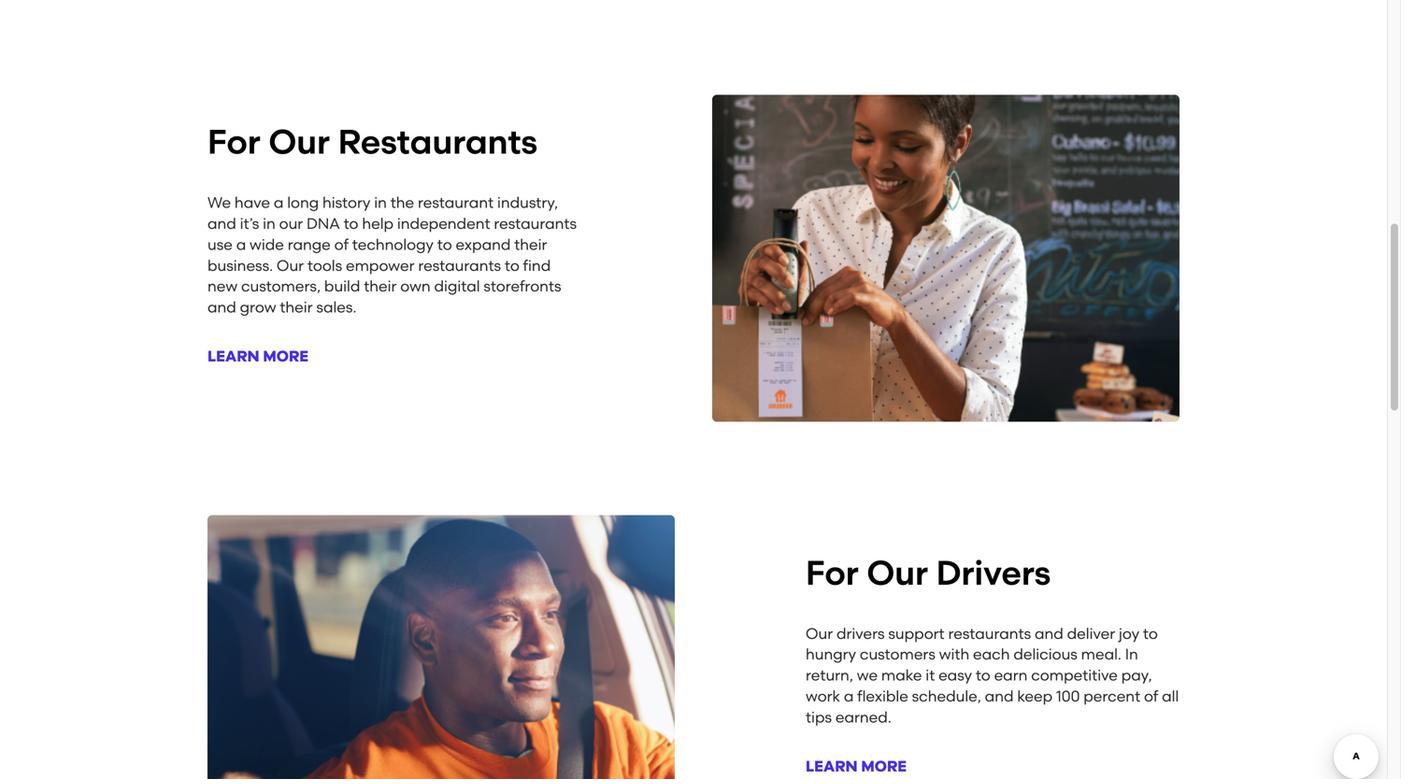 Task type: vqa. For each thing, say whether or not it's contained in the screenshot.
the's 2023
no



Task type: describe. For each thing, give the bounding box(es) containing it.
earn
[[995, 667, 1028, 685]]

sales.
[[316, 299, 357, 317]]

deliver
[[1068, 625, 1116, 643]]

customers
[[860, 646, 936, 664]]

return,
[[806, 667, 854, 685]]

learn more link for for our drivers
[[806, 758, 907, 776]]

1 vertical spatial restaurants
[[418, 257, 501, 275]]

pay,
[[1122, 667, 1153, 685]]

build
[[324, 278, 360, 296]]

restaurant
[[418, 194, 494, 212]]

learn more for for our restaurants
[[208, 348, 309, 366]]

of inside our drivers support restaurants and deliver joy to hungry customers with each delicious meal. in return, we make it easy to earn competitive pay, work a flexible schedule, and keep 100 percent of all tips earned.
[[1145, 688, 1159, 706]]

2 vertical spatial their
[[280, 299, 313, 317]]

own
[[400, 278, 431, 296]]

expand
[[456, 236, 511, 254]]

0 horizontal spatial in
[[263, 215, 276, 233]]

our inside our drivers support restaurants and deliver joy to hungry customers with each delicious meal. in return, we make it easy to earn competitive pay, work a flexible schedule, and keep 100 percent of all tips earned.
[[806, 625, 833, 643]]

long
[[287, 194, 319, 212]]

we
[[208, 194, 231, 212]]

and down earn
[[985, 688, 1014, 706]]

and up 'delicious'
[[1035, 625, 1064, 643]]

drivers
[[937, 553, 1051, 594]]

schedule,
[[912, 688, 982, 706]]

find
[[523, 257, 551, 275]]

each
[[973, 646, 1010, 664]]

delicious
[[1014, 646, 1078, 664]]

percent
[[1084, 688, 1141, 706]]

tools
[[308, 257, 342, 275]]

dna
[[307, 215, 340, 233]]

hungry
[[806, 646, 857, 664]]

independent
[[397, 215, 490, 233]]

we have a long history in the restaurant industry, and it's in our dna to help independent restaurants use a wide range of technology to expand their business. our tools empower restaurants to find new customers, build their own digital storefronts and grow their sales.
[[208, 194, 577, 317]]

have
[[235, 194, 270, 212]]

tips
[[806, 709, 832, 727]]

of inside we have a long history in the restaurant industry, and it's in our dna to help independent restaurants use a wide range of technology to expand their business. our tools empower restaurants to find new customers, build their own digital storefronts and grow their sales.
[[334, 236, 349, 254]]

flexible
[[858, 688, 909, 706]]

grow
[[240, 299, 276, 317]]

for our drivers
[[806, 553, 1051, 594]]

easy
[[939, 667, 972, 685]]

our up support
[[867, 553, 928, 594]]

1 vertical spatial their
[[364, 278, 397, 296]]

our
[[279, 215, 303, 233]]

range
[[288, 236, 331, 254]]

industry,
[[497, 194, 558, 212]]



Task type: locate. For each thing, give the bounding box(es) containing it.
more down grow
[[263, 348, 309, 366]]

learn more link
[[208, 348, 309, 366], [806, 758, 907, 776]]

we
[[857, 667, 878, 685]]

learn more down grow
[[208, 348, 309, 366]]

0 horizontal spatial learn
[[208, 348, 260, 366]]

for for for our restaurants
[[208, 122, 261, 162]]

0 vertical spatial restaurants
[[494, 215, 577, 233]]

0 vertical spatial more
[[263, 348, 309, 366]]

our up customers,
[[277, 257, 304, 275]]

to down history
[[344, 215, 359, 233]]

our up hungry
[[806, 625, 833, 643]]

for up drivers
[[806, 553, 859, 594]]

0 horizontal spatial their
[[280, 299, 313, 317]]

with
[[940, 646, 970, 664]]

learn more for for our drivers
[[806, 758, 907, 776]]

restaurants
[[494, 215, 577, 233], [418, 257, 501, 275], [949, 625, 1032, 643]]

1 horizontal spatial more
[[862, 758, 907, 776]]

1 horizontal spatial of
[[1145, 688, 1159, 706]]

1 vertical spatial a
[[236, 236, 246, 254]]

use
[[208, 236, 233, 254]]

0 horizontal spatial for
[[208, 122, 261, 162]]

help
[[362, 215, 394, 233]]

for up we at the left top of page
[[208, 122, 261, 162]]

for for for our drivers
[[806, 553, 859, 594]]

learn more link for for our restaurants
[[208, 348, 309, 366]]

learn more link down grow
[[208, 348, 309, 366]]

1 vertical spatial learn
[[806, 758, 858, 776]]

all
[[1162, 688, 1179, 706]]

2 vertical spatial restaurants
[[949, 625, 1032, 643]]

support
[[889, 625, 945, 643]]

their
[[515, 236, 547, 254], [364, 278, 397, 296], [280, 299, 313, 317]]

their down the empower
[[364, 278, 397, 296]]

in
[[374, 194, 387, 212], [263, 215, 276, 233]]

keep
[[1018, 688, 1053, 706]]

1 vertical spatial in
[[263, 215, 276, 233]]

it's
[[240, 215, 259, 233]]

restaurants up "each"
[[949, 625, 1032, 643]]

2 vertical spatial a
[[844, 688, 854, 706]]

joy
[[1119, 625, 1140, 643]]

0 horizontal spatial learn more
[[208, 348, 309, 366]]

a up earned.
[[844, 688, 854, 706]]

1 horizontal spatial learn
[[806, 758, 858, 776]]

new
[[208, 278, 238, 296]]

0 vertical spatial of
[[334, 236, 349, 254]]

their up find
[[515, 236, 547, 254]]

0 horizontal spatial more
[[263, 348, 309, 366]]

to right joy
[[1144, 625, 1158, 643]]

of
[[334, 236, 349, 254], [1145, 688, 1159, 706]]

for
[[208, 122, 261, 162], [806, 553, 859, 594]]

the
[[391, 194, 414, 212]]

digital
[[434, 278, 480, 296]]

1 vertical spatial of
[[1145, 688, 1159, 706]]

our drivers support restaurants and deliver joy to hungry customers with each delicious meal. in return, we make it easy to earn competitive pay, work a flexible schedule, and keep 100 percent of all tips earned.
[[806, 625, 1179, 727]]

a
[[274, 194, 284, 212], [236, 236, 246, 254], [844, 688, 854, 706]]

0 horizontal spatial learn more link
[[208, 348, 309, 366]]

a inside our drivers support restaurants and deliver joy to hungry customers with each delicious meal. in return, we make it easy to earn competitive pay, work a flexible schedule, and keep 100 percent of all tips earned.
[[844, 688, 854, 706]]

it
[[926, 667, 935, 685]]

0 vertical spatial learn more
[[208, 348, 309, 366]]

restaurants inside our drivers support restaurants and deliver joy to hungry customers with each delicious meal. in return, we make it easy to earn competitive pay, work a flexible schedule, and keep 100 percent of all tips earned.
[[949, 625, 1032, 643]]

more down earned.
[[862, 758, 907, 776]]

make
[[882, 667, 922, 685]]

learn more link down earned.
[[806, 758, 907, 776]]

storefronts
[[484, 278, 562, 296]]

in right it's
[[263, 215, 276, 233]]

1 vertical spatial learn more link
[[806, 758, 907, 776]]

2 horizontal spatial a
[[844, 688, 854, 706]]

0 vertical spatial learn more link
[[208, 348, 309, 366]]

2 horizontal spatial their
[[515, 236, 547, 254]]

0 vertical spatial for
[[208, 122, 261, 162]]

work
[[806, 688, 841, 706]]

for our restaurants
[[208, 122, 538, 162]]

0 horizontal spatial a
[[236, 236, 246, 254]]

restaurants
[[338, 122, 538, 162]]

learn more
[[208, 348, 309, 366], [806, 758, 907, 776]]

1 horizontal spatial for
[[806, 553, 859, 594]]

more
[[263, 348, 309, 366], [862, 758, 907, 776]]

learn down grow
[[208, 348, 260, 366]]

learn
[[208, 348, 260, 366], [806, 758, 858, 776]]

more for restaurants
[[263, 348, 309, 366]]

0 vertical spatial a
[[274, 194, 284, 212]]

to
[[344, 215, 359, 233], [437, 236, 452, 254], [505, 257, 520, 275], [1144, 625, 1158, 643], [976, 667, 991, 685]]

100
[[1057, 688, 1080, 706]]

0 vertical spatial learn
[[208, 348, 260, 366]]

business.
[[208, 257, 273, 275]]

of up tools
[[334, 236, 349, 254]]

drivers
[[837, 625, 885, 643]]

0 horizontal spatial of
[[334, 236, 349, 254]]

to up storefronts
[[505, 257, 520, 275]]

1 horizontal spatial in
[[374, 194, 387, 212]]

1 horizontal spatial learn more link
[[806, 758, 907, 776]]

a up our
[[274, 194, 284, 212]]

meal.
[[1082, 646, 1122, 664]]

their down customers,
[[280, 299, 313, 317]]

empower
[[346, 257, 415, 275]]

in up help
[[374, 194, 387, 212]]

learn for for our restaurants
[[208, 348, 260, 366]]

to down "each"
[[976, 667, 991, 685]]

competitive
[[1032, 667, 1118, 685]]

learn for for our drivers
[[806, 758, 858, 776]]

our inside we have a long history in the restaurant industry, and it's in our dna to help independent restaurants use a wide range of technology to expand their business. our tools empower restaurants to find new customers, build their own digital storefronts and grow their sales.
[[277, 257, 304, 275]]

1 horizontal spatial a
[[274, 194, 284, 212]]

learn down "tips"
[[806, 758, 858, 776]]

our up long at the top
[[269, 122, 330, 162]]

history
[[323, 194, 371, 212]]

learn more down earned.
[[806, 758, 907, 776]]

technology
[[352, 236, 434, 254]]

restaurants up digital
[[418, 257, 501, 275]]

our
[[269, 122, 330, 162], [277, 257, 304, 275], [867, 553, 928, 594], [806, 625, 833, 643]]

0 vertical spatial in
[[374, 194, 387, 212]]

and down new
[[208, 299, 236, 317]]

of left 'all' at the bottom right
[[1145, 688, 1159, 706]]

wide
[[250, 236, 284, 254]]

restaurants down industry,
[[494, 215, 577, 233]]

1 vertical spatial learn more
[[806, 758, 907, 776]]

and up use
[[208, 215, 236, 233]]

1 vertical spatial for
[[806, 553, 859, 594]]

0 vertical spatial their
[[515, 236, 547, 254]]

1 horizontal spatial learn more
[[806, 758, 907, 776]]

a up business.
[[236, 236, 246, 254]]

1 vertical spatial more
[[862, 758, 907, 776]]

customers,
[[241, 278, 321, 296]]

in
[[1126, 646, 1139, 664]]

1 horizontal spatial their
[[364, 278, 397, 296]]

more for drivers
[[862, 758, 907, 776]]

and
[[208, 215, 236, 233], [208, 299, 236, 317], [1035, 625, 1064, 643], [985, 688, 1014, 706]]

to down the independent
[[437, 236, 452, 254]]

earned.
[[836, 709, 892, 727]]



